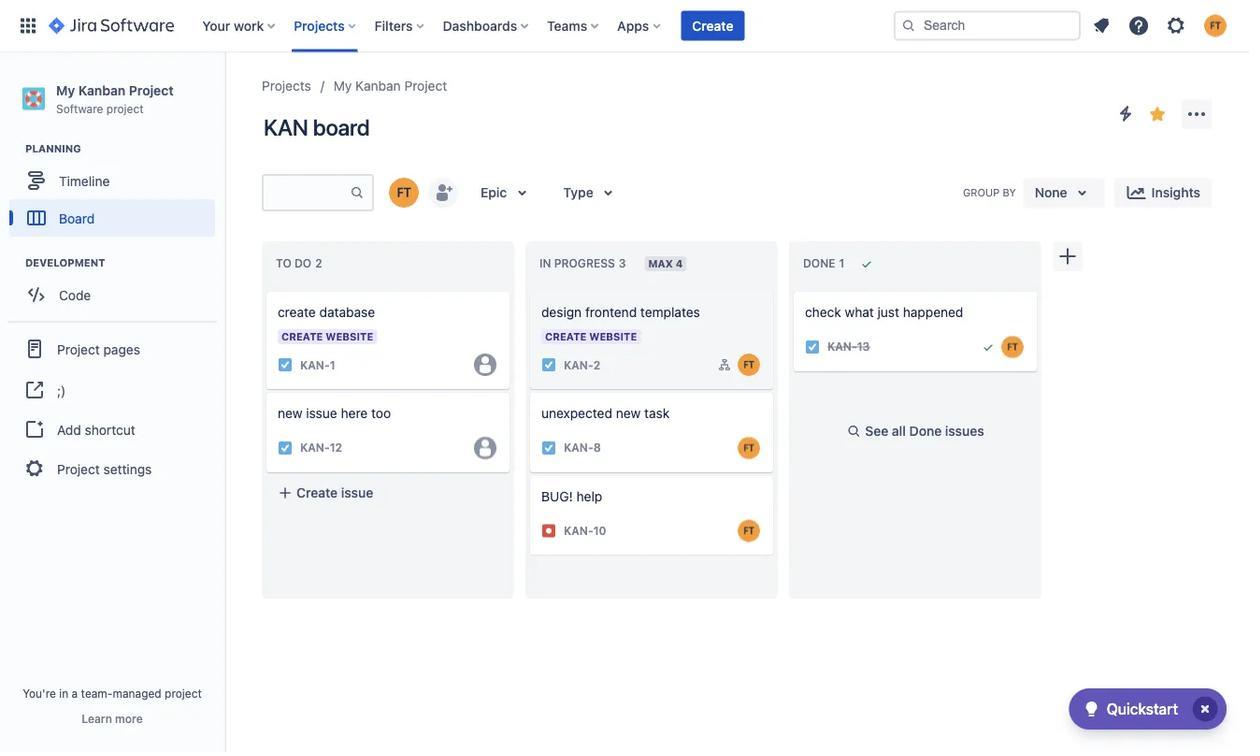 Task type: describe. For each thing, give the bounding box(es) containing it.
dashboards button
[[437, 11, 536, 41]]

add
[[57, 422, 81, 437]]

more image
[[1186, 103, 1208, 125]]

dismiss quickstart image
[[1191, 694, 1221, 724]]

projects link
[[262, 75, 311, 97]]

my for my kanban project
[[334, 78, 352, 94]]

add people image
[[432, 181, 455, 204]]

1 vertical spatial done
[[910, 423, 942, 438]]

0 vertical spatial assignee: funky town image
[[1002, 336, 1024, 358]]

2 new from the left
[[616, 405, 641, 421]]

max 4
[[649, 258, 683, 270]]

here
[[341, 405, 368, 421]]

kan-12
[[300, 441, 342, 454]]

to do element
[[276, 257, 326, 270]]

shortcut
[[85, 422, 135, 437]]

teams button
[[542, 11, 606, 41]]

in
[[540, 257, 551, 270]]

your work button
[[197, 11, 283, 41]]

in
[[59, 687, 69, 700]]

apps button
[[612, 11, 668, 41]]

design frontend templates
[[542, 304, 700, 320]]

1 vertical spatial assignee: funky town image
[[738, 520, 760, 542]]

board link
[[9, 199, 215, 237]]

task image for kan-2
[[542, 357, 557, 372]]

kan board
[[264, 114, 370, 140]]

create column image
[[1057, 245, 1079, 268]]

learn
[[82, 712, 112, 725]]

filters
[[375, 18, 413, 33]]

project settings
[[57, 461, 152, 476]]

group by
[[963, 186, 1016, 198]]

insights button
[[1115, 178, 1212, 208]]

12
[[330, 441, 342, 454]]

4
[[676, 258, 683, 270]]

appswitcher icon image
[[17, 14, 39, 37]]

teams
[[547, 18, 588, 33]]

kanban for my kanban project
[[356, 78, 401, 94]]

settings image
[[1165, 14, 1188, 37]]

2 horizontal spatial issue
[[605, 568, 637, 583]]

you're in a team-managed project
[[23, 687, 202, 700]]

board
[[59, 210, 95, 226]]

kan- for new
[[300, 441, 330, 454]]

unexpected new task
[[542, 405, 670, 421]]

kan-2 link
[[564, 357, 601, 373]]

code link
[[9, 276, 215, 314]]

done image
[[981, 339, 996, 354]]

kan- for unexpected
[[564, 441, 594, 454]]

create issue image for check what just happened
[[783, 279, 805, 301]]

create issue image for create database
[[255, 279, 278, 301]]

kan
[[264, 114, 308, 140]]

done image
[[981, 339, 996, 354]]

bug image
[[542, 523, 557, 538]]

unassigned image
[[474, 437, 497, 459]]

help image
[[1128, 14, 1150, 37]]

kanban for my kanban project software project
[[78, 82, 126, 98]]

more
[[115, 712, 143, 725]]

dashboards
[[443, 18, 517, 33]]

create issue image down in
[[519, 279, 542, 301]]

kan-10
[[564, 524, 607, 537]]

kan- up new issue here too
[[300, 358, 330, 371]]

database
[[319, 304, 375, 320]]

10
[[594, 524, 607, 537]]

your work
[[202, 18, 264, 33]]

create issue image for unexpected new task
[[519, 380, 542, 402]]

what
[[845, 304, 874, 320]]

none
[[1035, 185, 1068, 200]]

planning group
[[9, 141, 224, 242]]

epic
[[481, 185, 507, 200]]

2
[[594, 358, 601, 371]]

edit summary image
[[703, 299, 725, 322]]

my kanban project
[[334, 78, 447, 94]]

a
[[72, 687, 78, 700]]

primary element
[[11, 0, 894, 52]]

;) link
[[7, 370, 217, 411]]

add shortcut button
[[7, 411, 217, 448]]

kan- inside "link"
[[564, 358, 594, 371]]

kan-10 link
[[564, 523, 607, 539]]

kan-13
[[828, 340, 870, 353]]

0 horizontal spatial create
[[297, 485, 338, 500]]

in progress element
[[540, 257, 630, 270]]

create database
[[278, 304, 375, 320]]

epic button
[[470, 178, 545, 208]]

;)
[[57, 382, 66, 398]]

filters button
[[369, 11, 432, 41]]

unexpected
[[542, 405, 613, 421]]

settings
[[103, 461, 152, 476]]

kan-2
[[564, 358, 601, 371]]

banner containing your work
[[0, 0, 1250, 52]]

project down filters dropdown button
[[405, 78, 447, 94]]

timeline
[[59, 173, 110, 188]]

quickstart
[[1107, 700, 1179, 718]]

task image for kan-8
[[542, 440, 557, 455]]

create issue image
[[255, 380, 278, 402]]

all
[[892, 423, 906, 438]]

insights image
[[1126, 181, 1148, 204]]

0 vertical spatial done
[[803, 257, 836, 270]]

task image for check what just happened
[[805, 339, 820, 354]]

development group
[[9, 256, 224, 319]]

1 vertical spatial create issue button
[[530, 559, 774, 593]]



Task type: locate. For each thing, give the bounding box(es) containing it.
1 vertical spatial task image
[[278, 357, 293, 372]]

kan-1
[[300, 358, 335, 371]]

1 horizontal spatial my
[[334, 78, 352, 94]]

just
[[878, 304, 900, 320]]

project inside my kanban project software project
[[129, 82, 174, 98]]

your profile and settings image
[[1205, 14, 1227, 37]]

0 horizontal spatial done
[[803, 257, 836, 270]]

none button
[[1024, 178, 1105, 208]]

kan-8
[[564, 441, 601, 454]]

2 horizontal spatial create
[[692, 18, 734, 33]]

1 vertical spatial project
[[165, 687, 202, 700]]

pages
[[103, 341, 140, 357]]

done right the all
[[910, 423, 942, 438]]

my inside my kanban project software project
[[56, 82, 75, 98]]

create issue image up unexpected
[[519, 380, 542, 402]]

kan- for check
[[828, 340, 857, 353]]

my up the board
[[334, 78, 352, 94]]

create issue down 12
[[297, 485, 373, 500]]

bug! help
[[542, 489, 603, 504]]

0 horizontal spatial project
[[106, 102, 144, 115]]

create issue button down 10
[[530, 559, 774, 593]]

project right software
[[106, 102, 144, 115]]

add shortcut
[[57, 422, 135, 437]]

task image
[[542, 357, 557, 372], [542, 440, 557, 455]]

project settings link
[[7, 448, 217, 489]]

project
[[106, 102, 144, 115], [165, 687, 202, 700]]

create issue button down 12
[[267, 476, 510, 510]]

notifications image
[[1091, 14, 1113, 37]]

new
[[278, 405, 303, 421], [616, 405, 641, 421]]

kanban
[[356, 78, 401, 94], [78, 82, 126, 98]]

project left sidebar navigation image
[[129, 82, 174, 98]]

assignee: funky town image
[[738, 354, 760, 376], [738, 437, 760, 459]]

check image
[[1081, 698, 1103, 720]]

projects button
[[288, 11, 364, 41]]

unassigned image
[[474, 354, 497, 376]]

search image
[[902, 18, 917, 33]]

board
[[313, 114, 370, 140]]

0 horizontal spatial assignee: funky town image
[[738, 520, 760, 542]]

create inside button
[[692, 18, 734, 33]]

task image
[[805, 339, 820, 354], [278, 357, 293, 372], [278, 440, 293, 455]]

kan-13 link
[[828, 339, 870, 355]]

kanban inside my kanban project software project
[[78, 82, 126, 98]]

0 vertical spatial create issue button
[[267, 476, 510, 510]]

new left task
[[616, 405, 641, 421]]

0 horizontal spatial my
[[56, 82, 75, 98]]

quickstart button
[[1070, 688, 1227, 730]]

2 assignee: funky town image from the top
[[738, 437, 760, 459]]

1 horizontal spatial create issue
[[560, 568, 637, 583]]

create issue
[[297, 485, 373, 500], [560, 568, 637, 583]]

0 of 1 child issues complete image
[[717, 357, 732, 372]]

timeline link
[[9, 162, 215, 199]]

do
[[295, 257, 312, 270]]

my for my kanban project software project
[[56, 82, 75, 98]]

1 horizontal spatial create issue button
[[530, 559, 774, 593]]

1 new from the left
[[278, 405, 303, 421]]

frontend
[[586, 304, 637, 320]]

1 assignee: funky town image from the top
[[738, 354, 760, 376]]

project inside my kanban project software project
[[106, 102, 144, 115]]

type
[[563, 185, 594, 200]]

project left pages
[[57, 341, 100, 357]]

0 vertical spatial task image
[[805, 339, 820, 354]]

you're
[[23, 687, 56, 700]]

0 vertical spatial projects
[[294, 18, 345, 33]]

my up software
[[56, 82, 75, 98]]

kan- down unexpected
[[564, 441, 594, 454]]

create issue image
[[255, 279, 278, 301], [519, 279, 542, 301], [783, 279, 805, 301], [519, 380, 542, 402]]

task image left kan-2 "link"
[[542, 357, 557, 372]]

kan- for bug!
[[564, 524, 594, 537]]

project
[[405, 78, 447, 94], [129, 82, 174, 98], [57, 341, 100, 357], [57, 461, 100, 476]]

software
[[56, 102, 103, 115]]

happened
[[903, 304, 964, 320]]

managed
[[113, 687, 162, 700]]

2 vertical spatial issue
[[605, 568, 637, 583]]

0 vertical spatial create issue
[[297, 485, 373, 500]]

1 vertical spatial projects
[[262, 78, 311, 94]]

done up check
[[803, 257, 836, 270]]

issue left here
[[306, 405, 337, 421]]

work
[[234, 18, 264, 33]]

issue
[[306, 405, 337, 421], [341, 485, 373, 500], [605, 568, 637, 583]]

1 vertical spatial issue
[[341, 485, 373, 500]]

1
[[330, 358, 335, 371]]

in progress
[[540, 257, 615, 270]]

1 vertical spatial assignee: funky town image
[[738, 437, 760, 459]]

create issue image down to
[[255, 279, 278, 301]]

to
[[276, 257, 292, 270]]

check
[[805, 304, 842, 320]]

see all done issues link
[[836, 420, 996, 442]]

Search field
[[894, 11, 1081, 41]]

group
[[963, 186, 1000, 198]]

kan- right bug icon
[[564, 524, 594, 537]]

0 vertical spatial task image
[[542, 357, 557, 372]]

1 task image from the top
[[542, 357, 557, 372]]

jira software image
[[49, 14, 174, 37], [49, 14, 174, 37]]

task image for new issue here too
[[278, 440, 293, 455]]

type button
[[552, 178, 631, 208]]

check what just happened
[[805, 304, 964, 320]]

my inside my kanban project link
[[334, 78, 352, 94]]

create down the kan-10 link on the bottom of page
[[560, 568, 602, 583]]

planning
[[25, 143, 81, 155]]

too
[[371, 405, 391, 421]]

1 horizontal spatial done
[[910, 423, 942, 438]]

task image left kan-8 link
[[542, 440, 557, 455]]

kanban up the board
[[356, 78, 401, 94]]

issues
[[946, 423, 985, 438]]

learn more
[[82, 712, 143, 725]]

0 horizontal spatial issue
[[306, 405, 337, 421]]

create issue down 10
[[560, 568, 637, 583]]

learn more button
[[82, 711, 143, 726]]

your
[[202, 18, 230, 33]]

my
[[334, 78, 352, 94], [56, 82, 75, 98]]

create
[[278, 304, 316, 320]]

create button
[[681, 11, 745, 41]]

code
[[59, 287, 91, 302]]

banner
[[0, 0, 1250, 52]]

Search this board text field
[[264, 176, 350, 210]]

done element
[[803, 257, 849, 270]]

issue down 10
[[605, 568, 637, 583]]

task
[[645, 405, 670, 421]]

assignee: funky town image
[[1002, 336, 1024, 358], [738, 520, 760, 542]]

insights
[[1152, 185, 1201, 200]]

projects up kan
[[262, 78, 311, 94]]

see
[[865, 423, 889, 438]]

project down add
[[57, 461, 100, 476]]

0 vertical spatial assignee: funky town image
[[738, 354, 760, 376]]

design
[[542, 304, 582, 320]]

8
[[594, 441, 601, 454]]

0 horizontal spatial create issue button
[[267, 476, 510, 510]]

1 horizontal spatial project
[[165, 687, 202, 700]]

apps
[[617, 18, 649, 33]]

new issue here too
[[278, 405, 391, 421]]

issue down 12
[[341, 485, 373, 500]]

1 horizontal spatial kanban
[[356, 78, 401, 94]]

kan-
[[828, 340, 857, 353], [300, 358, 330, 371], [564, 358, 594, 371], [300, 441, 330, 454], [564, 441, 594, 454], [564, 524, 594, 537]]

my kanban project software project
[[56, 82, 174, 115]]

by
[[1003, 186, 1016, 198]]

2 task image from the top
[[542, 440, 557, 455]]

create issue button
[[267, 476, 510, 510], [530, 559, 774, 593]]

projects up projects link
[[294, 18, 345, 33]]

2 vertical spatial create
[[560, 568, 602, 583]]

0 horizontal spatial create issue
[[297, 485, 373, 500]]

max
[[649, 258, 673, 270]]

planning image
[[3, 138, 25, 160]]

automations menu button icon image
[[1115, 102, 1137, 125]]

done
[[803, 257, 836, 270], [910, 423, 942, 438]]

0 vertical spatial issue
[[306, 405, 337, 421]]

1 horizontal spatial issue
[[341, 485, 373, 500]]

new down create issue image
[[278, 405, 303, 421]]

0 horizontal spatial kanban
[[78, 82, 126, 98]]

create right apps popup button on the top
[[692, 18, 734, 33]]

projects for projects dropdown button
[[294, 18, 345, 33]]

development
[[25, 257, 105, 269]]

1 vertical spatial create issue
[[560, 568, 637, 583]]

progress
[[554, 257, 615, 270]]

projects inside dropdown button
[[294, 18, 345, 33]]

task image left kan-13 link
[[805, 339, 820, 354]]

1 horizontal spatial assignee: funky town image
[[1002, 336, 1024, 358]]

kan- down new issue here too
[[300, 441, 330, 454]]

templates
[[641, 304, 700, 320]]

see all done issues
[[865, 423, 985, 438]]

task image up create issue image
[[278, 357, 293, 372]]

create down the kan-12 link
[[297, 485, 338, 500]]

task image left the kan-12 link
[[278, 440, 293, 455]]

1 horizontal spatial create
[[560, 568, 602, 583]]

kan-8 link
[[564, 440, 601, 456]]

1 vertical spatial create
[[297, 485, 338, 500]]

1 horizontal spatial new
[[616, 405, 641, 421]]

sidebar navigation image
[[204, 75, 245, 112]]

create issue image up check
[[783, 279, 805, 301]]

kan- up unexpected
[[564, 358, 594, 371]]

group containing project pages
[[7, 321, 217, 495]]

2 vertical spatial task image
[[278, 440, 293, 455]]

star kan board image
[[1147, 103, 1169, 125]]

0 vertical spatial create
[[692, 18, 734, 33]]

0 vertical spatial project
[[106, 102, 144, 115]]

group
[[7, 321, 217, 495]]

my kanban project link
[[334, 75, 447, 97]]

project right managed
[[165, 687, 202, 700]]

0 horizontal spatial new
[[278, 405, 303, 421]]

to do
[[276, 257, 312, 270]]

kan-1 link
[[300, 357, 335, 373]]

kanban up software
[[78, 82, 126, 98]]

0 of 1 child issues complete image
[[717, 357, 732, 372]]

1 vertical spatial task image
[[542, 440, 557, 455]]

projects for projects link
[[262, 78, 311, 94]]

kan- down what
[[828, 340, 857, 353]]

development image
[[3, 252, 25, 274]]

team-
[[81, 687, 113, 700]]

project pages
[[57, 341, 140, 357]]

funky town image
[[389, 178, 419, 208]]



Task type: vqa. For each thing, say whether or not it's contained in the screenshot.
'Done'
yes



